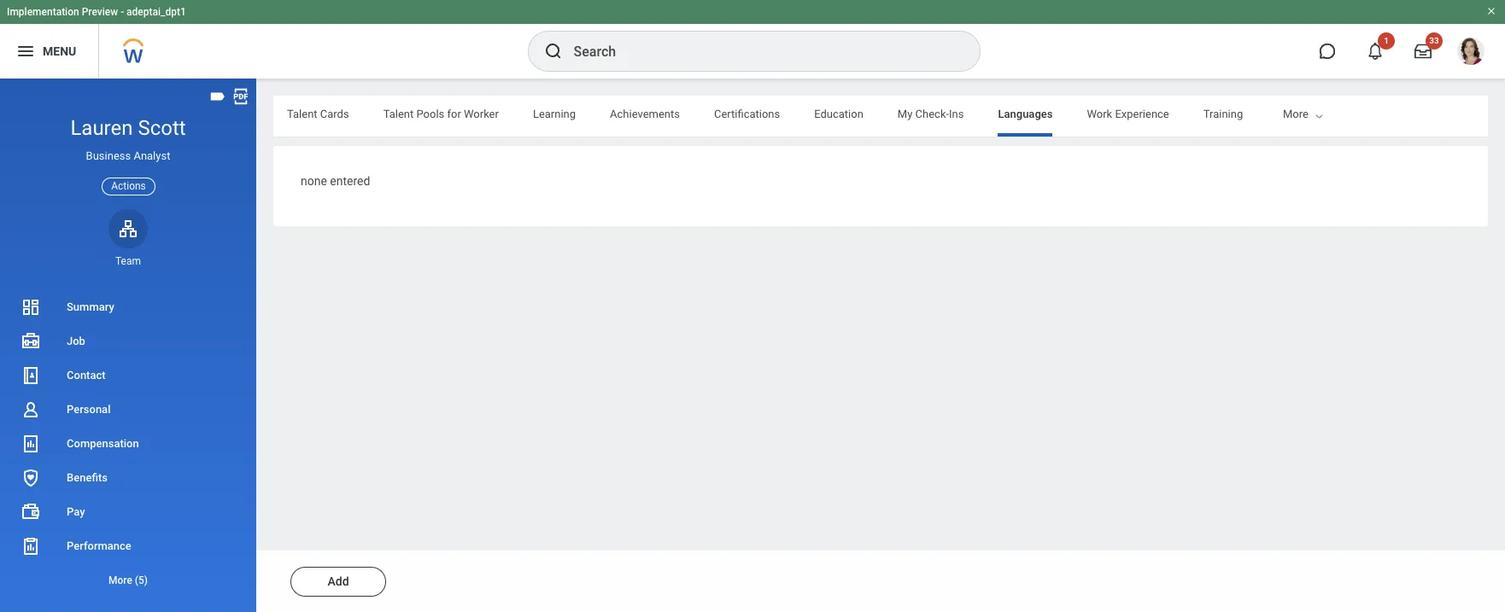 Task type: vqa. For each thing, say whether or not it's contained in the screenshot.
'search workday' search field
yes



Task type: describe. For each thing, give the bounding box(es) containing it.
performance
[[67, 540, 131, 553]]

more (5) button
[[0, 571, 256, 591]]

business analyst
[[86, 150, 170, 162]]

more for more
[[1284, 108, 1309, 120]]

benefits link
[[0, 461, 256, 496]]

view printable version (pdf) image
[[232, 87, 250, 106]]

navigation pane region
[[0, 79, 256, 613]]

view team image
[[118, 219, 138, 239]]

talent for talent cards
[[287, 108, 318, 120]]

team lauren scott element
[[109, 255, 148, 268]]

lauren scott
[[70, 116, 186, 140]]

achievements
[[610, 108, 680, 120]]

ins
[[949, 108, 964, 120]]

scott
[[138, 116, 186, 140]]

menu
[[43, 44, 76, 58]]

summary image
[[21, 297, 41, 318]]

personal image
[[21, 400, 41, 420]]

languages
[[999, 108, 1053, 120]]

list containing summary
[[0, 291, 256, 598]]

contact
[[67, 369, 106, 382]]

pay image
[[21, 502, 41, 523]]

compensation link
[[0, 427, 256, 461]]

team link
[[109, 209, 148, 268]]

contact image
[[21, 366, 41, 386]]

profile logan mcneil image
[[1458, 38, 1485, 68]]

training
[[1204, 108, 1244, 120]]

check-
[[916, 108, 949, 120]]

Search Workday  search field
[[574, 32, 945, 70]]

for
[[447, 108, 461, 120]]

preview
[[82, 6, 118, 18]]

pay link
[[0, 496, 256, 530]]

search image
[[543, 41, 564, 62]]

performance link
[[0, 530, 256, 564]]

worker
[[464, 108, 499, 120]]

compensation
[[67, 438, 139, 450]]

job link
[[0, 325, 256, 359]]

work
[[1087, 108, 1113, 120]]

lauren
[[70, 116, 133, 140]]

analyst
[[134, 150, 170, 162]]

work experience
[[1087, 108, 1170, 120]]

contact link
[[0, 359, 256, 393]]

add button
[[291, 567, 386, 597]]

performance image
[[21, 537, 41, 557]]

my check-ins
[[898, 108, 964, 120]]

compensation image
[[21, 434, 41, 455]]

close environment banner image
[[1487, 6, 1497, 16]]

experience
[[1116, 108, 1170, 120]]

benefits
[[67, 472, 108, 485]]

summary
[[67, 301, 114, 314]]

tab list containing talent cards
[[0, 96, 1244, 137]]



Task type: locate. For each thing, give the bounding box(es) containing it.
business
[[86, 150, 131, 162]]

job
[[67, 335, 85, 348]]

certifications
[[714, 108, 780, 120]]

benefits image
[[21, 468, 41, 489]]

implementation
[[7, 6, 79, 18]]

1 vertical spatial more
[[108, 575, 132, 587]]

implementation preview -   adeptai_dpt1
[[7, 6, 186, 18]]

33
[[1430, 36, 1440, 45]]

my
[[898, 108, 913, 120]]

more inside dropdown button
[[108, 575, 132, 587]]

add
[[328, 575, 349, 589]]

tag image
[[209, 87, 227, 106]]

learning
[[533, 108, 576, 120]]

talent cards
[[287, 108, 349, 120]]

inbox large image
[[1415, 43, 1432, 60]]

menu button
[[0, 24, 98, 79]]

1 horizontal spatial more
[[1284, 108, 1309, 120]]

1 button
[[1357, 32, 1395, 70]]

more left (5)
[[108, 575, 132, 587]]

job image
[[21, 332, 41, 352]]

justify image
[[15, 41, 36, 62]]

talent left cards
[[287, 108, 318, 120]]

talent left the pools
[[383, 108, 414, 120]]

talent pools for worker
[[383, 108, 499, 120]]

33 button
[[1405, 32, 1443, 70]]

0 horizontal spatial talent
[[287, 108, 318, 120]]

list
[[0, 291, 256, 598]]

pay
[[67, 506, 85, 519]]

personal link
[[0, 393, 256, 427]]

more (5)
[[108, 575, 148, 587]]

talent
[[287, 108, 318, 120], [383, 108, 414, 120]]

(5)
[[135, 575, 148, 587]]

personal
[[67, 403, 111, 416]]

pools
[[417, 108, 445, 120]]

more (5) button
[[0, 564, 256, 598]]

none entered
[[301, 174, 370, 188]]

talent for talent pools for worker
[[383, 108, 414, 120]]

2 talent from the left
[[383, 108, 414, 120]]

1 talent from the left
[[287, 108, 318, 120]]

0 horizontal spatial more
[[108, 575, 132, 587]]

adeptai_dpt1
[[127, 6, 186, 18]]

actions button
[[102, 177, 155, 195]]

more
[[1284, 108, 1309, 120], [108, 575, 132, 587]]

notifications large image
[[1367, 43, 1384, 60]]

1
[[1384, 36, 1389, 45]]

tab list
[[0, 96, 1244, 137]]

summary link
[[0, 291, 256, 325]]

team
[[115, 255, 141, 267]]

cards
[[320, 108, 349, 120]]

education
[[815, 108, 864, 120]]

more right training
[[1284, 108, 1309, 120]]

actions
[[111, 180, 146, 192]]

entered
[[330, 174, 370, 188]]

0 vertical spatial more
[[1284, 108, 1309, 120]]

menu banner
[[0, 0, 1506, 79]]

-
[[121, 6, 124, 18]]

more for more (5)
[[108, 575, 132, 587]]

none
[[301, 174, 327, 188]]

1 horizontal spatial talent
[[383, 108, 414, 120]]



